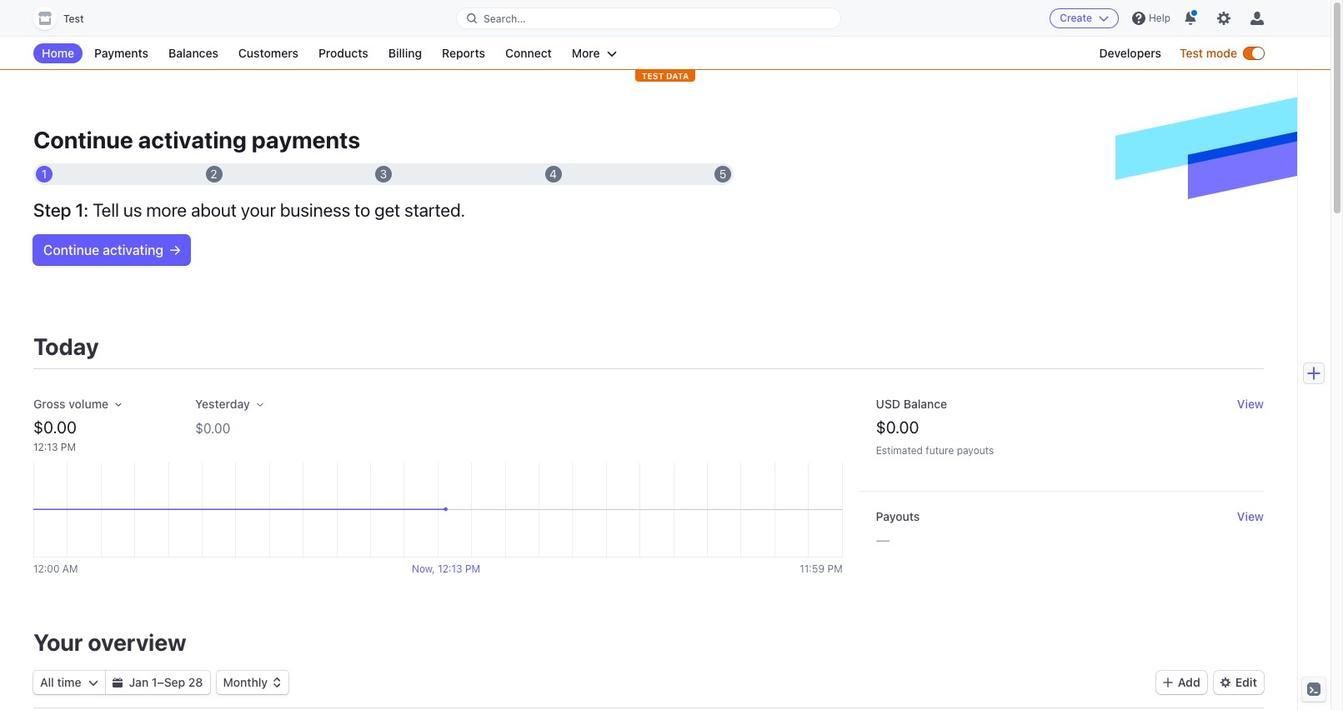 Task type: describe. For each thing, give the bounding box(es) containing it.
home link
[[33, 43, 83, 63]]

test
[[642, 71, 664, 81]]

4 link
[[542, 163, 564, 185]]

to
[[355, 199, 370, 221]]

usd balance
[[876, 397, 947, 411]]

continue for continue activating payments
[[33, 126, 133, 153]]

—
[[876, 530, 890, 550]]

payouts
[[957, 444, 994, 457]]

your
[[33, 629, 83, 656]]

jan 1 – sep 28
[[129, 675, 203, 690]]

5 link
[[712, 163, 734, 185]]

estimated
[[876, 444, 923, 457]]

your
[[241, 199, 276, 221]]

test for test
[[63, 13, 84, 25]]

volume
[[69, 397, 108, 411]]

12:00
[[33, 563, 60, 575]]

products
[[319, 46, 368, 60]]

gross volume
[[33, 397, 108, 411]]

$0.00 12:13 pm
[[33, 418, 77, 454]]

continue activating
[[43, 243, 164, 258]]

svg image for all time
[[88, 678, 98, 688]]

2
[[210, 167, 217, 181]]

11:59 pm
[[800, 563, 843, 575]]

products link
[[310, 43, 377, 63]]

continue for continue activating
[[43, 243, 99, 258]]

customers link
[[230, 43, 307, 63]]

get
[[375, 199, 400, 221]]

balances
[[169, 46, 218, 60]]

jan
[[129, 675, 149, 690]]

step 1: tell us more about your business to get started.
[[33, 199, 465, 221]]

time
[[57, 675, 81, 690]]

activating for continue activating
[[103, 243, 164, 258]]

step
[[33, 199, 71, 221]]

connect
[[505, 46, 552, 60]]

reports
[[442, 46, 485, 60]]

business
[[280, 199, 350, 221]]

3 link
[[373, 163, 394, 185]]

future
[[926, 444, 954, 457]]

now,
[[412, 563, 435, 575]]

home
[[42, 46, 74, 60]]

customers
[[238, 46, 298, 60]]

payments
[[94, 46, 148, 60]]

test mode
[[1180, 46, 1237, 60]]

sep
[[164, 675, 185, 690]]

pm for $0.00
[[61, 441, 76, 454]]

$0.00 estimated future payouts
[[876, 418, 994, 457]]

billing
[[388, 46, 422, 60]]

developers
[[1099, 46, 1162, 60]]

help
[[1149, 12, 1171, 24]]

data
[[666, 71, 689, 81]]

more
[[146, 199, 187, 221]]

developers link
[[1091, 43, 1170, 63]]

view for —
[[1237, 510, 1264, 524]]

toolbar containing add
[[1156, 671, 1264, 695]]

yesterday
[[195, 397, 250, 411]]

am
[[62, 563, 78, 575]]

search…
[[484, 12, 526, 25]]

1 inside 1 link
[[42, 167, 47, 181]]



Task type: vqa. For each thing, say whether or not it's contained in the screenshot.
HOW to the right
no



Task type: locate. For each thing, give the bounding box(es) containing it.
gross volume button
[[33, 396, 122, 413]]

balance
[[904, 397, 947, 411]]

1 horizontal spatial test
[[1180, 46, 1203, 60]]

test inside button
[[63, 13, 84, 25]]

balances link
[[160, 43, 227, 63]]

activating down us
[[103, 243, 164, 258]]

edit
[[1236, 675, 1258, 690]]

12:13 inside $0.00 12:13 pm
[[33, 441, 58, 454]]

toolbar
[[1156, 671, 1264, 695]]

add button
[[1156, 671, 1207, 695]]

$0.00
[[33, 418, 77, 437], [876, 418, 919, 437], [195, 421, 230, 436]]

1 vertical spatial view
[[1237, 510, 1264, 524]]

edit button
[[1214, 671, 1264, 695]]

1 horizontal spatial 1
[[152, 675, 157, 690]]

mode
[[1206, 46, 1237, 60]]

svg image inside continue activating link
[[170, 245, 180, 255]]

pm inside $0.00 12:13 pm
[[61, 441, 76, 454]]

Search… text field
[[457, 8, 841, 29]]

3
[[380, 167, 387, 181]]

5
[[719, 167, 727, 181]]

gross
[[33, 397, 66, 411]]

billing link
[[380, 43, 430, 63]]

payments link
[[86, 43, 157, 63]]

svg image for continue activating
[[170, 245, 180, 255]]

1
[[42, 167, 47, 181], [152, 675, 157, 690]]

0 horizontal spatial 12:13
[[33, 441, 58, 454]]

us
[[123, 199, 142, 221]]

pm
[[61, 441, 76, 454], [465, 563, 480, 575], [828, 563, 843, 575]]

1 up step
[[42, 167, 47, 181]]

1 vertical spatial continue
[[43, 243, 99, 258]]

test for test mode
[[1180, 46, 1203, 60]]

usd
[[876, 397, 901, 411]]

continue
[[33, 126, 133, 153], [43, 243, 99, 258]]

svg image right time
[[88, 678, 98, 688]]

help button
[[1126, 5, 1177, 32]]

test data
[[642, 71, 689, 81]]

today
[[33, 333, 99, 360]]

0 horizontal spatial 1
[[42, 167, 47, 181]]

0 vertical spatial view
[[1237, 397, 1264, 411]]

1 vertical spatial test
[[1180, 46, 1203, 60]]

12:13 right now,
[[438, 563, 462, 575]]

all
[[40, 675, 54, 690]]

view link
[[1237, 396, 1264, 413], [1237, 509, 1264, 525]]

more
[[572, 46, 600, 60]]

$0.00 for —
[[876, 418, 919, 437]]

pm right now,
[[465, 563, 480, 575]]

payments
[[252, 126, 360, 153]]

activating
[[138, 126, 247, 153], [103, 243, 164, 258]]

view link for $0.00
[[1237, 396, 1264, 413]]

11:59
[[800, 563, 825, 575]]

test up home
[[63, 13, 84, 25]]

2 view from the top
[[1237, 510, 1264, 524]]

payouts
[[876, 510, 920, 524]]

all time button
[[33, 671, 105, 695]]

figure
[[33, 463, 843, 558], [33, 463, 843, 558]]

0 horizontal spatial test
[[63, 13, 84, 25]]

$0.00 down yesterday
[[195, 421, 230, 436]]

svg image inside all time popup button
[[88, 678, 98, 688]]

28
[[188, 675, 203, 690]]

svg image
[[112, 678, 122, 688]]

activating for continue activating payments
[[138, 126, 247, 153]]

pm down gross volume
[[61, 441, 76, 454]]

connect link
[[497, 43, 560, 63]]

1 horizontal spatial pm
[[465, 563, 480, 575]]

pm right the 11:59
[[828, 563, 843, 575]]

tell
[[93, 199, 119, 221]]

1 horizontal spatial svg image
[[170, 245, 180, 255]]

0 vertical spatial svg image
[[170, 245, 180, 255]]

test
[[63, 13, 84, 25], [1180, 46, 1203, 60]]

1:
[[75, 199, 88, 221]]

activating up 2
[[138, 126, 247, 153]]

1 view from the top
[[1237, 397, 1264, 411]]

0 vertical spatial continue
[[33, 126, 133, 153]]

$0.00 inside $0.00 estimated future payouts
[[876, 418, 919, 437]]

create
[[1060, 12, 1092, 24]]

4
[[550, 167, 557, 181]]

0 vertical spatial view link
[[1237, 396, 1264, 413]]

1 horizontal spatial $0.00
[[195, 421, 230, 436]]

12:13 for now,
[[438, 563, 462, 575]]

1 link
[[33, 163, 55, 185]]

view
[[1237, 397, 1264, 411], [1237, 510, 1264, 524]]

create button
[[1050, 8, 1119, 28]]

1 vertical spatial 12:13
[[438, 563, 462, 575]]

continue activating link
[[33, 235, 190, 265]]

12:13 for $0.00
[[33, 441, 58, 454]]

overview
[[88, 629, 186, 656]]

0 vertical spatial 1
[[42, 167, 47, 181]]

0 vertical spatial 12:13
[[33, 441, 58, 454]]

1 vertical spatial svg image
[[88, 678, 98, 688]]

your overview
[[33, 629, 186, 656]]

$0.00 for $0.00
[[33, 418, 77, 437]]

1 vertical spatial activating
[[103, 243, 164, 258]]

test button
[[33, 7, 101, 30]]

add
[[1178, 675, 1201, 690]]

yesterday button
[[195, 396, 263, 413]]

Search… search field
[[457, 8, 841, 29]]

svg image
[[170, 245, 180, 255], [88, 678, 98, 688]]

view link for —
[[1237, 509, 1264, 525]]

view for $0.00
[[1237, 397, 1264, 411]]

2 horizontal spatial pm
[[828, 563, 843, 575]]

12:13
[[33, 441, 58, 454], [438, 563, 462, 575]]

1 vertical spatial view link
[[1237, 509, 1264, 525]]

started.
[[405, 199, 465, 221]]

pm for now,
[[465, 563, 480, 575]]

0 vertical spatial activating
[[138, 126, 247, 153]]

2 link
[[203, 163, 225, 185]]

2 horizontal spatial $0.00
[[876, 418, 919, 437]]

$0.00 up estimated
[[876, 418, 919, 437]]

continue activating payments
[[33, 126, 360, 153]]

more button
[[564, 43, 625, 63]]

1 horizontal spatial 12:13
[[438, 563, 462, 575]]

1 vertical spatial 1
[[152, 675, 157, 690]]

12:00 am
[[33, 563, 78, 575]]

$0.00 down gross
[[33, 418, 77, 437]]

1 view link from the top
[[1237, 396, 1264, 413]]

reports link
[[434, 43, 494, 63]]

0 horizontal spatial $0.00
[[33, 418, 77, 437]]

1 right jan
[[152, 675, 157, 690]]

0 horizontal spatial svg image
[[88, 678, 98, 688]]

0 horizontal spatial pm
[[61, 441, 76, 454]]

12:13 down gross
[[33, 441, 58, 454]]

2 view link from the top
[[1237, 509, 1264, 525]]

test left mode
[[1180, 46, 1203, 60]]

about
[[191, 199, 237, 221]]

–
[[157, 675, 164, 690]]

continue up 1 link
[[33, 126, 133, 153]]

continue down the 1:
[[43, 243, 99, 258]]

all time
[[40, 675, 81, 690]]

0 vertical spatial test
[[63, 13, 84, 25]]

svg image down more
[[170, 245, 180, 255]]

now, 12:13 pm
[[412, 563, 480, 575]]



